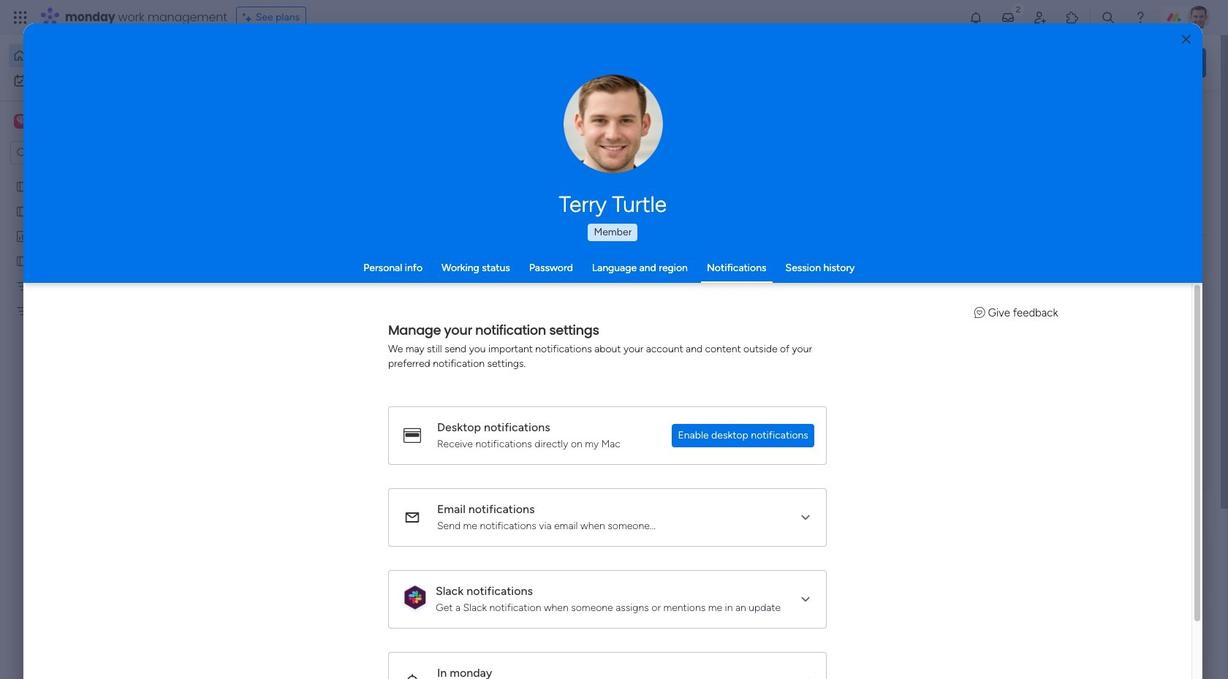 Task type: vqa. For each thing, say whether or not it's contained in the screenshot.
Project Management within notifications dialog
no



Task type: locate. For each thing, give the bounding box(es) containing it.
add to favorites image
[[912, 267, 926, 282]]

see plans image
[[243, 10, 256, 26]]

component image for public board image related to add to favorites image to the right
[[483, 290, 496, 303]]

0 vertical spatial public board image
[[15, 179, 29, 193]]

add to favorites image
[[673, 267, 687, 282], [434, 446, 448, 461]]

1 vertical spatial public dashboard image
[[722, 267, 738, 283]]

component image
[[483, 290, 496, 303], [722, 290, 735, 303]]

monday marketplace image
[[1065, 10, 1080, 25]]

quick search results list box
[[226, 137, 952, 510]]

1 vertical spatial add to favorites image
[[434, 446, 448, 461]]

close image
[[1182, 34, 1191, 45]]

1 horizontal spatial component image
[[722, 290, 735, 303]]

0 horizontal spatial public board image
[[15, 204, 29, 218]]

v2 user feedback image
[[974, 306, 985, 319]]

public board image for add to favorites image to the right
[[483, 267, 499, 283]]

2 vertical spatial option
[[0, 173, 186, 176]]

dapulse x slim image
[[1184, 106, 1202, 124]]

0 horizontal spatial component image
[[483, 290, 496, 303]]

2 horizontal spatial public board image
[[483, 267, 499, 283]]

Search in workspace field
[[31, 144, 122, 161]]

2 image
[[1012, 1, 1025, 17]]

1 component image from the left
[[483, 290, 496, 303]]

public board image
[[15, 179, 29, 193], [15, 254, 29, 268]]

2 component image from the left
[[722, 290, 735, 303]]

2 element
[[373, 551, 391, 568]]

1 horizontal spatial public board image
[[244, 267, 260, 283]]

remove from favorites image
[[434, 267, 448, 282]]

select product image
[[13, 10, 28, 25]]

terry turtle image
[[1187, 6, 1211, 29]]

help image
[[1133, 10, 1148, 25]]

list box
[[0, 171, 186, 520]]

component image for public dashboard image to the bottom
[[722, 290, 735, 303]]

1 vertical spatial public board image
[[15, 254, 29, 268]]

public dashboard image
[[15, 229, 29, 243], [722, 267, 738, 283]]

workspace image
[[14, 113, 29, 129]]

public board image
[[15, 204, 29, 218], [244, 267, 260, 283], [483, 267, 499, 283]]

0 vertical spatial public dashboard image
[[15, 229, 29, 243]]

option
[[9, 44, 178, 67], [9, 69, 178, 92], [0, 173, 186, 176]]

2 public board image from the top
[[15, 254, 29, 268]]

1 horizontal spatial public dashboard image
[[722, 267, 738, 283]]

0 horizontal spatial add to favorites image
[[434, 446, 448, 461]]

component image
[[244, 290, 257, 303]]

0 vertical spatial add to favorites image
[[673, 267, 687, 282]]



Task type: describe. For each thing, give the bounding box(es) containing it.
1 vertical spatial option
[[9, 69, 178, 92]]

0 vertical spatial option
[[9, 44, 178, 67]]

update feed image
[[1001, 10, 1015, 25]]

workspace selection element
[[14, 113, 122, 132]]

notifications image
[[969, 10, 983, 25]]

invite members image
[[1033, 10, 1048, 25]]

1 public board image from the top
[[15, 179, 29, 193]]

templates image image
[[1000, 294, 1193, 395]]

public board image for the remove from favorites icon
[[244, 267, 260, 283]]

help center element
[[987, 603, 1206, 661]]

workspace image
[[16, 113, 26, 129]]

1 horizontal spatial add to favorites image
[[673, 267, 687, 282]]

search everything image
[[1101, 10, 1116, 25]]

0 horizontal spatial public dashboard image
[[15, 229, 29, 243]]

getting started element
[[987, 533, 1206, 591]]



